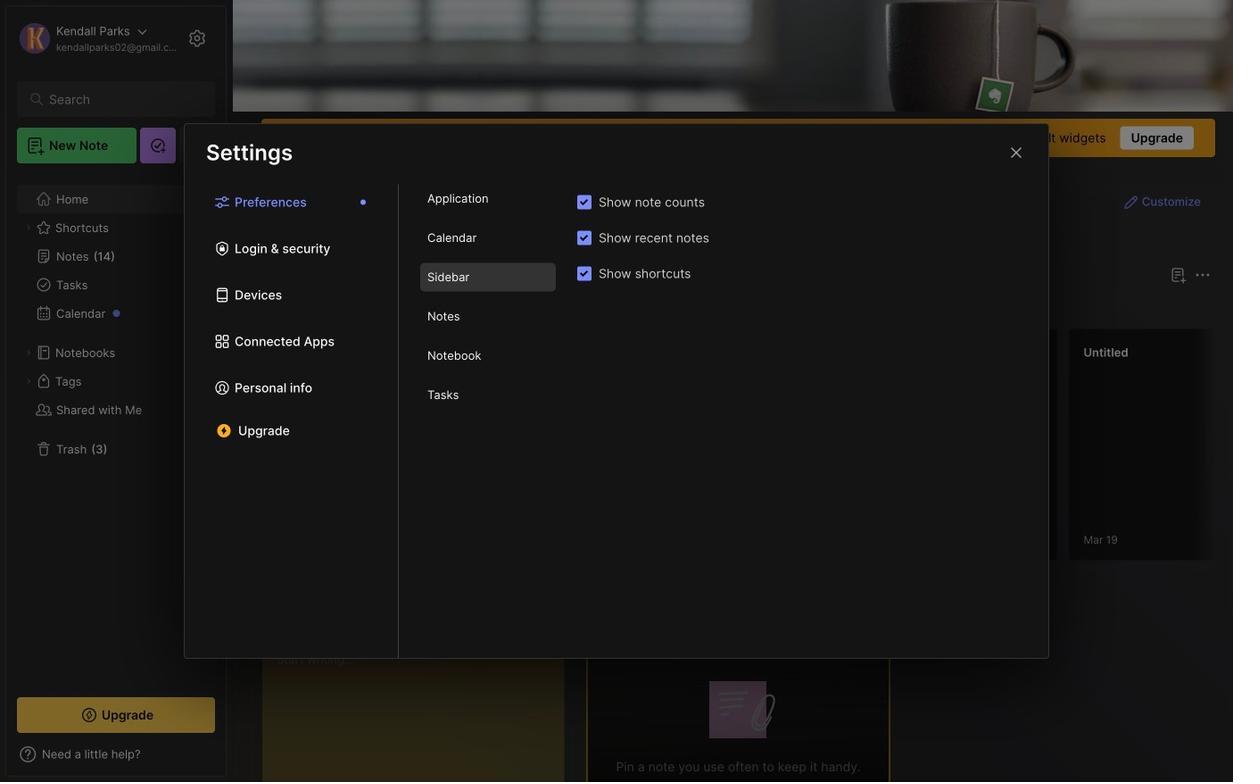 Task type: describe. For each thing, give the bounding box(es) containing it.
none search field inside main element
[[49, 88, 192, 110]]

expand tags image
[[23, 376, 34, 387]]

Search text field
[[49, 91, 192, 108]]

expand notebooks image
[[23, 347, 34, 358]]

settings image
[[187, 28, 208, 49]]



Task type: vqa. For each thing, say whether or not it's contained in the screenshot.
Click to collapse icon
no



Task type: locate. For each thing, give the bounding box(es) containing it.
None checkbox
[[578, 195, 592, 209], [578, 231, 592, 245], [578, 195, 592, 209], [578, 231, 592, 245]]

2 tab list from the left
[[399, 184, 578, 658]]

1 tab list from the left
[[185, 184, 399, 658]]

Start writing… text field
[[277, 637, 564, 782]]

row group
[[587, 329, 1234, 571]]

close image
[[1006, 142, 1028, 163]]

tab list
[[185, 184, 399, 658], [399, 184, 578, 658]]

tree inside main element
[[6, 174, 226, 681]]

None checkbox
[[578, 266, 592, 281]]

None search field
[[49, 88, 192, 110]]

tab
[[421, 184, 556, 213], [421, 224, 556, 252], [421, 263, 556, 291], [590, 296, 643, 318], [421, 302, 556, 331], [421, 341, 556, 370], [421, 381, 556, 409]]

tree
[[6, 174, 226, 681]]

main element
[[0, 0, 232, 782]]



